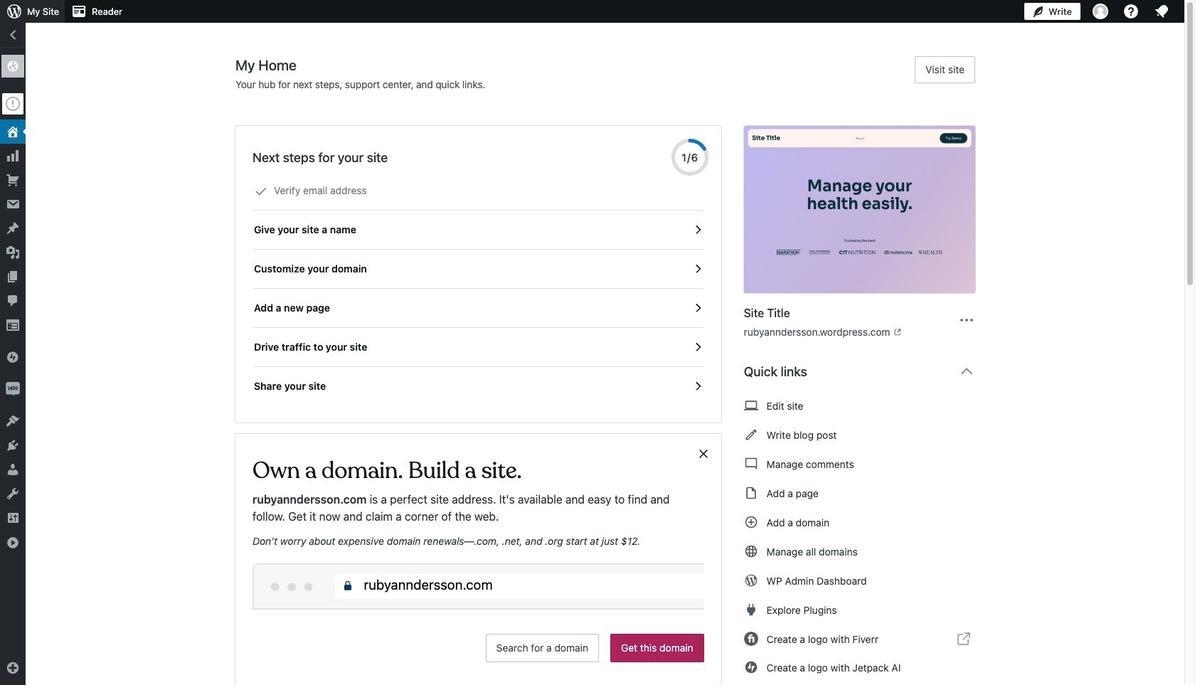 Task type: locate. For each thing, give the bounding box(es) containing it.
main content
[[235, 56, 987, 685]]

mode_comment image
[[744, 455, 758, 472]]

0 vertical spatial task enabled image
[[691, 262, 704, 275]]

launchpad checklist element
[[253, 171, 704, 405]]

2 img image from the top
[[6, 382, 20, 396]]

2 vertical spatial task enabled image
[[691, 380, 704, 393]]

1 vertical spatial task enabled image
[[691, 341, 704, 354]]

2 task enabled image from the top
[[691, 302, 704, 314]]

progress bar
[[671, 139, 708, 176]]

1 vertical spatial task enabled image
[[691, 302, 704, 314]]

insert_drive_file image
[[744, 484, 758, 502]]

0 vertical spatial task enabled image
[[691, 223, 704, 236]]

1 task enabled image from the top
[[691, 262, 704, 275]]

1 task enabled image from the top
[[691, 223, 704, 236]]

manage your notifications image
[[1153, 3, 1170, 20]]

2 task enabled image from the top
[[691, 341, 704, 354]]

1 vertical spatial img image
[[6, 382, 20, 396]]

task enabled image
[[691, 262, 704, 275], [691, 341, 704, 354]]

edit image
[[744, 426, 758, 443]]

img image
[[6, 350, 20, 364], [6, 382, 20, 396]]

0 vertical spatial img image
[[6, 350, 20, 364]]

task enabled image
[[691, 223, 704, 236], [691, 302, 704, 314], [691, 380, 704, 393]]

help image
[[1123, 3, 1140, 20]]



Task type: vqa. For each thing, say whether or not it's contained in the screenshot.
Launchpad Checklist element
yes



Task type: describe. For each thing, give the bounding box(es) containing it.
1 img image from the top
[[6, 350, 20, 364]]

dismiss domain name promotion image
[[697, 445, 710, 462]]

3 task enabled image from the top
[[691, 380, 704, 393]]

laptop image
[[744, 397, 758, 414]]

my profile image
[[1093, 4, 1108, 19]]

more options for site site title image
[[958, 311, 975, 328]]



